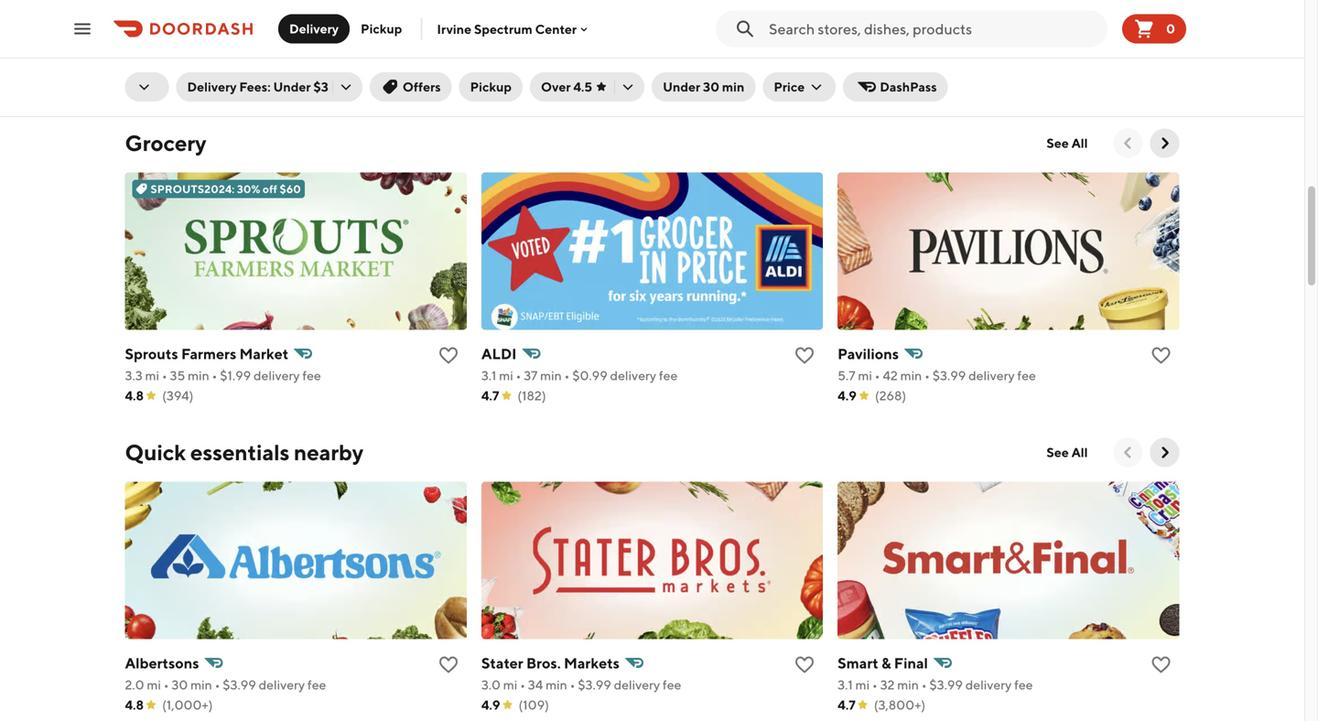 Task type: locate. For each thing, give the bounding box(es) containing it.
previous button of carousel image
[[1119, 134, 1137, 152]]

• down farmers
[[212, 368, 217, 383]]

pickup button
[[350, 14, 413, 43], [459, 72, 523, 102]]

mi right 2.9
[[858, 59, 872, 74]]

$1.99 down farmers
[[220, 368, 251, 383]]

delivery
[[289, 21, 339, 36], [187, 79, 237, 94]]

min up the dashpass
[[900, 59, 922, 74]]

4.9 for pavilions
[[838, 388, 857, 403]]

smart & final
[[838, 654, 928, 672]]

delivery for stater bros. markets
[[614, 677, 660, 692]]

pickup button up offers button
[[350, 14, 413, 43]]

4.8 for quick essentials nearby
[[125, 697, 144, 713]]

min right 32
[[897, 677, 919, 692]]

• left 35 on the bottom
[[162, 368, 167, 383]]

2 see all link from the top
[[1036, 438, 1099, 467]]

• left 32
[[872, 677, 878, 692]]

1 horizontal spatial 4.7
[[481, 388, 499, 403]]

0 vertical spatial see
[[1047, 135, 1069, 151]]

1 horizontal spatial delivery
[[289, 21, 339, 36]]

see all left previous button of carousel image
[[1047, 135, 1088, 151]]

(12,400+)
[[161, 79, 218, 94]]

pickup up offers button
[[361, 21, 402, 36]]

click to add this store to your saved list image for albertsons
[[437, 654, 459, 676]]

2 vertical spatial 4.7
[[838, 697, 856, 713]]

$3.99 for smart & final
[[929, 677, 963, 692]]

4.8 down 3.3
[[125, 388, 144, 403]]

0
[[1166, 21, 1175, 36]]

1 horizontal spatial pickup button
[[459, 72, 523, 102]]

• left 28
[[875, 59, 880, 74]]

4.7 down smart
[[838, 697, 856, 713]]

under 30 min
[[663, 79, 744, 94]]

4.7 for smart & final
[[838, 697, 856, 713]]

over 4.5 button
[[530, 72, 644, 102]]

$60
[[280, 183, 301, 195]]

papa johns pizza
[[838, 36, 955, 53]]

grocery
[[125, 130, 206, 156]]

$1.99
[[933, 59, 964, 74], [220, 368, 251, 383]]

1 vertical spatial pickup
[[470, 79, 512, 94]]

delivery up $3
[[289, 21, 339, 36]]

2 see from the top
[[1047, 445, 1069, 460]]

min for smart & final
[[897, 677, 919, 692]]

all for quick essentials nearby
[[1071, 445, 1088, 460]]

offers
[[403, 79, 441, 94]]

1 vertical spatial see all
[[1047, 445, 1088, 460]]

$1.99 down pizza
[[933, 59, 964, 74]]

click to add this store to your saved list image for papa johns pizza
[[1150, 35, 1172, 57]]

3.2
[[125, 59, 142, 74]]

0 vertical spatial see all
[[1047, 135, 1088, 151]]

2 4.8 from the top
[[125, 697, 144, 713]]

4.7
[[125, 79, 143, 94], [481, 388, 499, 403], [838, 697, 856, 713]]

see
[[1047, 135, 1069, 151], [1047, 445, 1069, 460]]

(394)
[[162, 388, 193, 403]]

1 vertical spatial 4.9
[[838, 388, 857, 403]]

off
[[263, 183, 277, 195]]

3.2 mi • 21 min • $5.99 delivery fee
[[125, 59, 321, 74]]

1 horizontal spatial 3.1
[[838, 677, 853, 692]]

see all link for grocery
[[1036, 129, 1099, 158]]

delivery for papa johns pizza
[[966, 59, 1013, 74]]

pickup
[[361, 21, 402, 36], [470, 79, 512, 94]]

5.7
[[838, 368, 855, 383]]

fee for smart & final
[[1014, 677, 1033, 692]]

1 vertical spatial all
[[1071, 445, 1088, 460]]

quick essentials nearby
[[125, 439, 363, 465]]

delivery down 3.2 mi • 21 min • $5.99 delivery fee
[[187, 79, 237, 94]]

1 4.8 from the top
[[125, 388, 144, 403]]

1 vertical spatial 30
[[172, 677, 188, 692]]

3.1 down aldi
[[481, 368, 496, 383]]

click to add this store to your saved list image
[[437, 345, 459, 367], [794, 345, 816, 367], [794, 654, 816, 676], [1150, 654, 1172, 676]]

42
[[883, 368, 898, 383]]

see all left previous button of carousel icon
[[1047, 445, 1088, 460]]

$3.99 for pavilions
[[932, 368, 966, 383]]

2 see all from the top
[[1047, 445, 1088, 460]]

aldi
[[481, 345, 517, 362]]

irvine spectrum center
[[437, 21, 577, 36]]

under 30 min button
[[652, 72, 755, 102]]

delivery for delivery
[[289, 21, 339, 36]]

mi down smart
[[855, 677, 870, 692]]

delivery for delivery fees: under $3
[[187, 79, 237, 94]]

(182)
[[517, 388, 546, 403]]

3.1 down smart
[[838, 677, 853, 692]]

click to add this store to your saved list image for pavilions
[[1150, 345, 1172, 367]]

1 vertical spatial pickup button
[[459, 72, 523, 102]]

see all link
[[1036, 129, 1099, 158], [1036, 438, 1099, 467]]

2 all from the top
[[1071, 445, 1088, 460]]

4.7 left (182)
[[481, 388, 499, 403]]

30 left price
[[703, 79, 719, 94]]

30 up (1,000+)
[[172, 677, 188, 692]]

mi right 3.0
[[503, 677, 517, 692]]

4.9
[[481, 79, 500, 94], [838, 388, 857, 403], [481, 697, 500, 713]]

• left '34'
[[520, 677, 525, 692]]

1 vertical spatial 3.1
[[838, 677, 853, 692]]

min for sprouts farmers market
[[188, 368, 209, 383]]

sprouts2024: 30% off $60
[[151, 183, 301, 195]]

a
[[191, 36, 201, 53]]

3.1 mi • 37 min • $0.99 delivery fee
[[481, 368, 678, 383]]

3.1 for aldi
[[481, 368, 496, 383]]

1 under from the left
[[273, 79, 311, 94]]

4.7 for chick-fil-a
[[125, 79, 143, 94]]

(530+)
[[519, 79, 558, 94]]

mi down aldi
[[499, 368, 513, 383]]

see all link left previous button of carousel image
[[1036, 129, 1099, 158]]

delivery for starbucks
[[595, 59, 641, 74]]

delivery inside button
[[289, 21, 339, 36]]

4.7 for aldi
[[481, 388, 499, 403]]

1 horizontal spatial $1.99
[[933, 59, 964, 74]]

mi right 3.3
[[145, 368, 159, 383]]

30
[[703, 79, 719, 94], [172, 677, 188, 692]]

4.9 down 0.3
[[481, 79, 500, 94]]

2 under from the left
[[663, 79, 700, 94]]

4.8
[[125, 388, 144, 403], [125, 697, 144, 713]]

all for grocery
[[1071, 135, 1088, 151]]

see all
[[1047, 135, 1088, 151], [1047, 445, 1088, 460]]

$3.99
[[932, 368, 966, 383], [223, 677, 256, 692], [578, 677, 611, 692], [929, 677, 963, 692]]

mi for smart & final
[[855, 677, 870, 692]]

see left previous button of carousel icon
[[1047, 445, 1069, 460]]

• left 42
[[875, 368, 880, 383]]

delivery
[[253, 59, 300, 74], [595, 59, 641, 74], [966, 59, 1013, 74], [254, 368, 300, 383], [610, 368, 656, 383], [968, 368, 1015, 383], [259, 677, 305, 692], [614, 677, 660, 692], [965, 677, 1012, 692]]

next button of carousel image
[[1156, 443, 1174, 462]]

4.8 down 2.0
[[125, 697, 144, 713]]

see all link left previous button of carousel icon
[[1036, 438, 1099, 467]]

see left previous button of carousel image
[[1047, 135, 1069, 151]]

all
[[1071, 135, 1088, 151], [1071, 445, 1088, 460]]

min for chick-fil-a
[[184, 59, 206, 74]]

mi right 3.2
[[145, 59, 159, 74]]

1 see all from the top
[[1047, 135, 1088, 151]]

under
[[273, 79, 311, 94], [663, 79, 700, 94]]

4.9 down 3.0
[[481, 697, 500, 713]]

3.1
[[481, 368, 496, 383], [838, 677, 853, 692]]

fee
[[302, 59, 321, 74], [643, 59, 662, 74], [1015, 59, 1034, 74], [302, 368, 321, 383], [659, 368, 678, 383], [1017, 368, 1036, 383], [307, 677, 326, 692], [663, 677, 681, 692], [1014, 677, 1033, 692]]

1 vertical spatial delivery
[[187, 79, 237, 94]]

1 vertical spatial $1.99
[[220, 368, 251, 383]]

farmers
[[181, 345, 236, 362]]

1 vertical spatial see all link
[[1036, 438, 1099, 467]]

0 vertical spatial pickup
[[361, 21, 402, 36]]

0 horizontal spatial 4.7
[[125, 79, 143, 94]]

mi right 0.3
[[503, 59, 517, 74]]

pickup down 0.3
[[470, 79, 512, 94]]

4.9 for starbucks
[[481, 79, 500, 94]]

1 vertical spatial 4.7
[[481, 388, 499, 403]]

$3.99 for stater bros. markets
[[578, 677, 611, 692]]

all left previous button of carousel icon
[[1071, 445, 1088, 460]]

johns
[[875, 36, 915, 53]]

click to add this store to your saved list image for final
[[1150, 654, 1172, 676]]

2 vertical spatial 4.9
[[481, 697, 500, 713]]

min right 14
[[543, 59, 565, 74]]

0 vertical spatial 4.9
[[481, 79, 500, 94]]

• left 21
[[162, 59, 167, 74]]

0 vertical spatial see all link
[[1036, 129, 1099, 158]]

1 horizontal spatial under
[[663, 79, 700, 94]]

•
[[162, 59, 167, 74], [209, 59, 214, 74], [520, 59, 525, 74], [567, 59, 573, 74], [875, 59, 880, 74], [925, 59, 930, 74], [162, 368, 167, 383], [212, 368, 217, 383], [516, 368, 521, 383], [564, 368, 570, 383], [875, 368, 880, 383], [925, 368, 930, 383], [164, 677, 169, 692], [215, 677, 220, 692], [520, 677, 525, 692], [570, 677, 575, 692], [872, 677, 878, 692], [921, 677, 927, 692]]

2.9 mi • 28 min • $1.99 delivery fee
[[838, 59, 1034, 74]]

mi for pavilions
[[858, 368, 872, 383]]

delivery for smart & final
[[965, 677, 1012, 692]]

dashpass
[[880, 79, 937, 94]]

2.0
[[125, 677, 144, 692]]

irvine spectrum center button
[[437, 21, 591, 36]]

min right 21
[[184, 59, 206, 74]]

0.3
[[481, 59, 501, 74]]

1 all from the top
[[1071, 135, 1088, 151]]

click to add this store to your saved list image
[[794, 35, 816, 57], [1150, 35, 1172, 57], [1150, 345, 1172, 367], [437, 654, 459, 676]]

0 vertical spatial 4.8
[[125, 388, 144, 403]]

4.9 down 5.7
[[838, 388, 857, 403]]

mi for papa johns pizza
[[858, 59, 872, 74]]

min for albertsons
[[190, 677, 212, 692]]

click to add this store to your saved list image for markets
[[794, 654, 816, 676]]

(2,100+)
[[875, 79, 923, 94]]

0 vertical spatial 3.1
[[481, 368, 496, 383]]

fee for stater bros. markets
[[663, 677, 681, 692]]

1 horizontal spatial pickup
[[470, 79, 512, 94]]

1 see from the top
[[1047, 135, 1069, 151]]

mi right 2.0
[[147, 677, 161, 692]]

pickup button left 14
[[459, 72, 523, 102]]

center
[[535, 21, 577, 36]]

min right 35 on the bottom
[[188, 368, 209, 383]]

min up (1,000+)
[[190, 677, 212, 692]]

0 button
[[1122, 14, 1186, 43]]

irvine
[[437, 21, 471, 36]]

0 vertical spatial $1.99
[[933, 59, 964, 74]]

0 vertical spatial all
[[1071, 135, 1088, 151]]

0 vertical spatial 4.7
[[125, 79, 143, 94]]

32
[[880, 677, 895, 692]]

1 vertical spatial 4.8
[[125, 697, 144, 713]]

mi right 5.7
[[858, 368, 872, 383]]

min right 42
[[900, 368, 922, 383]]

0 horizontal spatial pickup button
[[350, 14, 413, 43]]

$1.99 for market
[[220, 368, 251, 383]]

(109)
[[519, 697, 549, 713]]

3.3
[[125, 368, 143, 383]]

min right 37 in the bottom left of the page
[[540, 368, 562, 383]]

0 vertical spatial delivery
[[289, 21, 339, 36]]

0 vertical spatial pickup button
[[350, 14, 413, 43]]

over 4.5
[[541, 79, 592, 94]]

4.7 down 3.2
[[125, 79, 143, 94]]

min right '34'
[[546, 677, 567, 692]]

essentials
[[190, 439, 290, 465]]

• down albertsons
[[164, 677, 169, 692]]

1 see all link from the top
[[1036, 129, 1099, 158]]

$3
[[313, 79, 328, 94]]

min left price
[[722, 79, 744, 94]]

2 horizontal spatial 4.7
[[838, 697, 856, 713]]

fees:
[[239, 79, 271, 94]]

all left previous button of carousel image
[[1071, 135, 1088, 151]]

0 vertical spatial 30
[[703, 79, 719, 94]]

0 horizontal spatial under
[[273, 79, 311, 94]]

• down markets
[[570, 677, 575, 692]]

$5.99
[[217, 59, 251, 74]]

0 horizontal spatial delivery
[[187, 79, 237, 94]]

min
[[184, 59, 206, 74], [543, 59, 565, 74], [900, 59, 922, 74], [722, 79, 744, 94], [188, 368, 209, 383], [540, 368, 562, 383], [900, 368, 922, 383], [190, 677, 212, 692], [546, 677, 567, 692], [897, 677, 919, 692]]

1 horizontal spatial 30
[[703, 79, 719, 94]]

mi for albertsons
[[147, 677, 161, 692]]

0 horizontal spatial $1.99
[[220, 368, 251, 383]]

mi
[[145, 59, 159, 74], [503, 59, 517, 74], [858, 59, 872, 74], [145, 368, 159, 383], [499, 368, 513, 383], [858, 368, 872, 383], [147, 677, 161, 692], [503, 677, 517, 692], [855, 677, 870, 692]]

0 horizontal spatial 3.1
[[481, 368, 496, 383]]

1 vertical spatial see
[[1047, 445, 1069, 460]]

30 inside button
[[703, 79, 719, 94]]



Task type: vqa. For each thing, say whether or not it's contained in the screenshot.
'Under' inside the The Under 30 Min button
no



Task type: describe. For each thing, give the bounding box(es) containing it.
see all for quick essentials nearby
[[1047, 445, 1088, 460]]

• left 37 in the bottom left of the page
[[516, 368, 521, 383]]

spectrum
[[474, 21, 533, 36]]

min for aldi
[[540, 368, 562, 383]]

fee for aldi
[[659, 368, 678, 383]]

3.0
[[481, 677, 501, 692]]

2.0 mi • 30 min • $3.99 delivery fee
[[125, 677, 326, 692]]

under inside button
[[663, 79, 700, 94]]

0 horizontal spatial pickup
[[361, 21, 402, 36]]

3.1 mi • 32 min • $3.99 delivery fee
[[838, 677, 1033, 692]]

price button
[[763, 72, 836, 102]]

mi for chick-fil-a
[[145, 59, 159, 74]]

mi for sprouts farmers market
[[145, 368, 159, 383]]

21
[[170, 59, 182, 74]]

min for pavilions
[[900, 368, 922, 383]]

4.9 for stater bros. markets
[[481, 697, 500, 713]]

sprouts
[[125, 345, 178, 362]]

albertsons
[[125, 654, 199, 672]]

min inside button
[[722, 79, 744, 94]]

delivery button
[[278, 14, 350, 43]]

fee for pavilions
[[1017, 368, 1036, 383]]

$3.99 for albertsons
[[223, 677, 256, 692]]

see all link for quick essentials nearby
[[1036, 438, 1099, 467]]

see for grocery
[[1047, 135, 1069, 151]]

$​0
[[575, 59, 592, 74]]

5.7 mi • 42 min • $3.99 delivery fee
[[838, 368, 1036, 383]]

dashpass button
[[843, 72, 948, 102]]

4.8 for grocery
[[125, 388, 144, 403]]

quick
[[125, 439, 186, 465]]

open menu image
[[71, 18, 93, 40]]

4.6
[[838, 79, 856, 94]]

fee for albertsons
[[307, 677, 326, 692]]

0.3 mi • 14 min • $​0 delivery fee
[[481, 59, 662, 74]]

min for papa johns pizza
[[900, 59, 922, 74]]

• left $​0
[[567, 59, 573, 74]]

• down 'final'
[[921, 677, 927, 692]]

35
[[170, 368, 185, 383]]

see for quick essentials nearby
[[1047, 445, 1069, 460]]

• left 14
[[520, 59, 525, 74]]

click to add this store to your saved list image for market
[[437, 345, 459, 367]]

0 horizontal spatial 30
[[172, 677, 188, 692]]

delivery for sprouts farmers market
[[254, 368, 300, 383]]

smart
[[838, 654, 878, 672]]

markets
[[564, 654, 620, 672]]

• down pizza
[[925, 59, 930, 74]]

min for stater bros. markets
[[546, 677, 567, 692]]

• left $5.99
[[209, 59, 214, 74]]

fee for chick-fil-a
[[302, 59, 321, 74]]

28
[[883, 59, 898, 74]]

chick-fil-a
[[125, 36, 201, 53]]

sprouts2024:
[[151, 183, 235, 195]]

price
[[774, 79, 805, 94]]

4.5
[[573, 79, 592, 94]]

34
[[528, 677, 543, 692]]

chick-
[[125, 36, 171, 53]]

37
[[524, 368, 538, 383]]

delivery for albertsons
[[259, 677, 305, 692]]

final
[[894, 654, 928, 672]]

next button of carousel image
[[1156, 134, 1174, 152]]

market
[[239, 345, 289, 362]]

sprouts farmers market
[[125, 345, 289, 362]]

over
[[541, 79, 571, 94]]

14
[[528, 59, 541, 74]]

fee for starbucks
[[643, 59, 662, 74]]

grocery link
[[125, 129, 206, 158]]

2.9
[[838, 59, 856, 74]]

offers button
[[370, 72, 452, 102]]

min for starbucks
[[543, 59, 565, 74]]

delivery fees: under $3
[[187, 79, 328, 94]]

&
[[881, 654, 891, 672]]

quick essentials nearby link
[[125, 438, 363, 467]]

• right 2.0
[[215, 677, 220, 692]]

3.1 for smart & final
[[838, 677, 853, 692]]

$1.99 for pizza
[[933, 59, 964, 74]]

bros.
[[526, 654, 561, 672]]

stater bros. markets
[[481, 654, 620, 672]]

click to add this store to your saved list image for starbucks
[[794, 35, 816, 57]]

delivery for aldi
[[610, 368, 656, 383]]

nearby
[[294, 439, 363, 465]]

mi for aldi
[[499, 368, 513, 383]]

see all for grocery
[[1047, 135, 1088, 151]]

delivery for pavilions
[[968, 368, 1015, 383]]

fee for papa johns pizza
[[1015, 59, 1034, 74]]

• right 42
[[925, 368, 930, 383]]

(1,000+)
[[162, 697, 213, 713]]

mi for stater bros. markets
[[503, 677, 517, 692]]

mi for starbucks
[[503, 59, 517, 74]]

Store search: begin typing to search for stores available on DoorDash text field
[[769, 19, 1100, 39]]

fil-
[[171, 36, 191, 53]]

pizza
[[918, 36, 955, 53]]

starbucks
[[481, 36, 549, 53]]

• left "$0.99"
[[564, 368, 570, 383]]

stater
[[481, 654, 523, 672]]

delivery for chick-fil-a
[[253, 59, 300, 74]]

30%
[[237, 183, 260, 195]]

previous button of carousel image
[[1119, 443, 1137, 462]]

3.0 mi • 34 min • $3.99 delivery fee
[[481, 677, 681, 692]]

(268)
[[875, 388, 906, 403]]

fee for sprouts farmers market
[[302, 368, 321, 383]]

papa
[[838, 36, 872, 53]]

pavilions
[[838, 345, 899, 362]]

(3,800+)
[[874, 697, 926, 713]]

3.3 mi • 35 min • $1.99 delivery fee
[[125, 368, 321, 383]]

$0.99
[[572, 368, 608, 383]]



